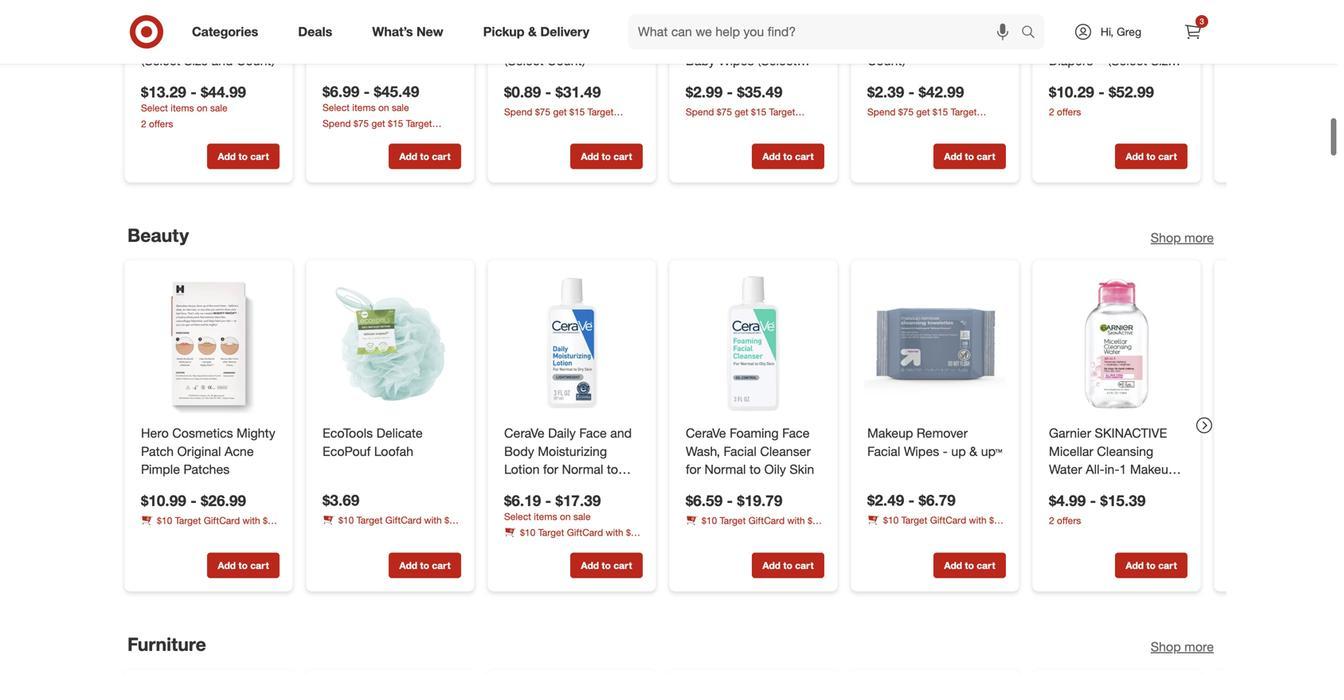 Task type: locate. For each thing, give the bounding box(es) containing it.
sensitive inside huggies natural care sensitive unscented baby wipes (select count)
[[686, 35, 737, 50]]

on down $17.39
[[560, 511, 571, 523]]

- inside cerave daily face and body moisturizing lotion for normal to dry skin - fragrance free
[[556, 480, 561, 496]]

sensitive up $42.99
[[922, 17, 974, 32]]

body
[[504, 444, 534, 460]]

(select up the $0.89
[[504, 53, 544, 69]]

items inside $6.19 - $17.39 select items on sale
[[534, 511, 557, 523]]

$13.29
[[141, 83, 186, 101]]

2 vertical spatial and
[[610, 426, 632, 441]]

2 shop from the top
[[1151, 640, 1181, 655]]

(select right –
[[1108, 53, 1147, 69]]

0 horizontal spatial up
[[363, 35, 377, 50]]

wipes inside makeup remover facial wipes - up & up™
[[904, 444, 939, 460]]

$10 for $10.99 - $26.99
[[157, 515, 172, 527]]

search
[[1014, 26, 1052, 41]]

0 vertical spatial shop
[[1151, 230, 1181, 246]]

$10
[[339, 514, 354, 526], [157, 515, 172, 527]]

up
[[363, 35, 377, 50], [552, 35, 566, 50], [951, 444, 966, 460]]

$10 target giftcard with $40 health & beauty purchase down $3.69
[[323, 514, 460, 540]]

snugglers
[[1049, 35, 1107, 50]]

face inside cerave daily face and body moisturizing lotion for normal to dry skin - fragrance free
[[579, 426, 607, 441]]

target down $10.99 - $26.99
[[175, 515, 201, 527]]

on
[[378, 101, 389, 113], [197, 102, 208, 114], [560, 511, 571, 523]]

cleanser up oily
[[760, 444, 811, 460]]

normal inside cerave daily face and body moisturizing lotion for normal to dry skin - fragrance free
[[562, 462, 603, 478]]

up inside disposable diapers pack - up & up™
[[363, 35, 377, 50]]

count) down –
[[1074, 71, 1112, 87]]

1 size from the left
[[184, 53, 208, 69]]

select inside "$13.29 - $44.99 select items on sale 2 offers"
[[141, 102, 168, 114]]

1 horizontal spatial giftcard
[[385, 514, 421, 526]]

$10 target giftcard with $40 health & beauty purchase button for $10.99 - $26.99
[[141, 514, 280, 540]]

1 shop more button from the top
[[1151, 229, 1214, 247]]

1 vertical spatial shop more button
[[1151, 638, 1214, 657]]

makeup right '1'
[[1130, 462, 1176, 478]]

sale inside $6.99 - $45.49 select items on sale
[[392, 101, 409, 113]]

- left the $26.99
[[190, 492, 197, 510]]

0 vertical spatial skin
[[790, 462, 814, 478]]

skin right oily
[[790, 462, 814, 478]]

- inside "$13.29 - $44.99 select items on sale 2 offers"
[[190, 83, 197, 101]]

facial
[[724, 444, 757, 460], [867, 444, 900, 460]]

items down the $13.29
[[171, 102, 194, 114]]

- down disposable
[[354, 35, 359, 50]]

select down the $6.99
[[323, 101, 350, 113]]

pampers
[[141, 17, 192, 32], [867, 17, 918, 32]]

- down fragrance-
[[543, 35, 548, 50]]

2 vertical spatial diapers
[[1049, 53, 1093, 69]]

diapers inside huggies little snugglers baby diapers – (select size and count) $10.29 - $52.99 2 offers
[[1049, 53, 1093, 69]]

cerave foaming face wash, facial cleanser for normal to oily skin link
[[686, 425, 821, 479]]

skin down lotion
[[528, 480, 552, 496]]

1 vertical spatial free
[[504, 499, 529, 514]]

makeup inside makeup remover facial wipes - up & up™
[[867, 426, 913, 441]]

1 horizontal spatial skin
[[790, 462, 814, 478]]

face right foaming
[[782, 426, 810, 441]]

1 vertical spatial more
[[1185, 640, 1214, 655]]

2 face from the left
[[782, 426, 810, 441]]

$40
[[444, 514, 460, 526], [263, 515, 278, 527]]

wipes inside the pampers sensitive baby wipes (select count)
[[900, 35, 936, 50]]

- inside disposable diapers pack - up & up™
[[354, 35, 359, 50]]

huggies left natural at top right
[[686, 17, 733, 32]]

0 horizontal spatial giftcard
[[204, 515, 240, 527]]

pampers for active
[[141, 17, 192, 32]]

count) inside huggies little snugglers baby diapers – (select size and count) $10.29 - $52.99 2 offers
[[1074, 71, 1112, 87]]

select for $6.99
[[323, 101, 350, 113]]

giftcard for $10.99 - $26.99
[[204, 515, 240, 527]]

offers down the $13.29
[[149, 118, 173, 130]]

sale down $17.39
[[573, 511, 591, 523]]

1 huggies from the left
[[686, 17, 733, 32]]

wipes inside fragrance-free baby wipes - up & up™ (select count)
[[504, 35, 540, 50]]

makeup inside the garnier skinactive micellar cleansing water all-in-1 makeup remover & cleanser $4.99 - $15.39 2 offers
[[1130, 462, 1176, 478]]

sale down $45.49
[[392, 101, 409, 113]]

- right "$10.29"
[[1098, 83, 1105, 101]]

facial inside cerave foaming face wash, facial cleanser for normal to oily skin
[[724, 444, 757, 460]]

count) down delivery
[[547, 53, 586, 69]]

1 vertical spatial remover
[[1049, 480, 1100, 496]]

1 horizontal spatial makeup
[[1130, 462, 1176, 478]]

up for $0.89 - $31.49
[[552, 35, 566, 50]]

$40 for $3.69
[[444, 514, 460, 526]]

huggies
[[686, 17, 733, 32], [1049, 17, 1096, 32]]

1 horizontal spatial face
[[782, 426, 810, 441]]

2 shop more button from the top
[[1151, 638, 1214, 657]]

$52.99
[[1109, 83, 1154, 101]]

and inside huggies little snugglers baby diapers – (select size and count) $10.29 - $52.99 2 offers
[[1049, 71, 1070, 87]]

size up $52.99
[[1151, 53, 1175, 69]]

0 horizontal spatial remover
[[917, 426, 968, 441]]

up™
[[393, 35, 414, 50], [581, 35, 603, 50], [981, 444, 1002, 460]]

offers
[[1057, 106, 1081, 118], [149, 118, 173, 130], [1057, 515, 1081, 527]]

purchase for $3.69
[[392, 528, 432, 540]]

pampers inside pampers swaddlers active baby diapers - (select size and count)
[[141, 17, 192, 32]]

1 horizontal spatial cerave
[[686, 426, 726, 441]]

remover up $6.79
[[917, 426, 968, 441]]

and down categories
[[212, 53, 233, 69]]

- inside makeup remover facial wipes - up & up™
[[943, 444, 948, 460]]

cleansing
[[1097, 444, 1154, 460]]

2 horizontal spatial select
[[504, 511, 531, 523]]

cleanser inside cerave foaming face wash, facial cleanser for normal to oily skin
[[760, 444, 811, 460]]

0 vertical spatial more
[[1185, 230, 1214, 246]]

1 horizontal spatial normal
[[705, 462, 746, 478]]

fragrance
[[564, 480, 621, 496]]

1 horizontal spatial free
[[566, 17, 591, 32]]

fragrance-free baby wipes - up & up™ (select count)
[[504, 17, 624, 69]]

facial inside makeup remover facial wipes - up & up™
[[867, 444, 900, 460]]

1 vertical spatial shop
[[1151, 640, 1181, 655]]

1 horizontal spatial sensitive
[[922, 17, 974, 32]]

$10 target giftcard with $40 health & beauty purchase button
[[323, 514, 461, 540], [141, 514, 280, 540]]

baby up $2.39
[[867, 35, 897, 50]]

and inside pampers swaddlers active baby diapers - (select size and count)
[[212, 53, 233, 69]]

- left fragrance
[[556, 480, 561, 496]]

and inside cerave daily face and body moisturizing lotion for normal to dry skin - fragrance free
[[610, 426, 632, 441]]

giftcard down the $26.99
[[204, 515, 240, 527]]

1 face from the left
[[579, 426, 607, 441]]

mighty
[[237, 426, 275, 441]]

size for huggies little snugglers baby diapers – (select size and count) $10.29 - $52.99 2 offers
[[1151, 53, 1175, 69]]

pimple
[[141, 462, 180, 478]]

unscented
[[741, 35, 803, 50]]

1 horizontal spatial remover
[[1049, 480, 1100, 496]]

0 horizontal spatial $10
[[157, 515, 172, 527]]

0 horizontal spatial sale
[[210, 102, 227, 114]]

normal down moisturizing
[[562, 462, 603, 478]]

diapers
[[390, 17, 434, 32], [212, 35, 256, 50], [1049, 53, 1093, 69]]

0 horizontal spatial sensitive
[[686, 35, 737, 50]]

2 down $4.99
[[1049, 515, 1054, 527]]

and right daily
[[610, 426, 632, 441]]

0 horizontal spatial items
[[171, 102, 194, 114]]

free
[[566, 17, 591, 32], [504, 499, 529, 514]]

- right $2.39
[[908, 83, 915, 101]]

0 horizontal spatial diapers
[[212, 35, 256, 50]]

huggies little snugglers baby diapers – (select size and count) $10.29 - $52.99 2 offers
[[1049, 17, 1175, 118]]

ecotools delicate ecopouf loofah image
[[319, 273, 461, 415], [319, 273, 461, 415]]

cerave for facial
[[686, 426, 726, 441]]

1 horizontal spatial select
[[323, 101, 350, 113]]

1 horizontal spatial pampers
[[867, 17, 918, 32]]

items inside "$13.29 - $44.99 select items on sale 2 offers"
[[171, 102, 194, 114]]

& inside fragrance-free baby wipes - up & up™ (select count)
[[570, 35, 578, 50]]

1 normal from the left
[[562, 462, 603, 478]]

1 horizontal spatial $10
[[339, 514, 354, 526]]

size inside huggies little snugglers baby diapers – (select size and count) $10.29 - $52.99 2 offers
[[1151, 53, 1175, 69]]

2 horizontal spatial on
[[560, 511, 571, 523]]

fragrance-
[[504, 17, 566, 32]]

1 horizontal spatial with
[[424, 514, 442, 526]]

0 horizontal spatial purchase
[[210, 529, 250, 540]]

(select down "active"
[[141, 53, 180, 69]]

& inside the garnier skinactive micellar cleansing water all-in-1 makeup remover & cleanser $4.99 - $15.39 2 offers
[[1104, 480, 1112, 496]]

1 horizontal spatial health
[[323, 528, 349, 540]]

1 purchase from the left
[[392, 528, 432, 540]]

health down $10.99
[[141, 529, 167, 540]]

0 vertical spatial and
[[212, 53, 233, 69]]

baby
[[595, 17, 624, 32], [180, 35, 209, 50], [867, 35, 897, 50], [1110, 35, 1139, 50], [686, 53, 715, 69]]

for
[[543, 462, 558, 478], [686, 462, 701, 478]]

offers down "$10.29"
[[1057, 106, 1081, 118]]

count) down categories link
[[237, 53, 275, 69]]

on inside $6.99 - $45.49 select items on sale
[[378, 101, 389, 113]]

0 vertical spatial makeup
[[867, 426, 913, 441]]

remover inside the garnier skinactive micellar cleansing water all-in-1 makeup remover & cleanser $4.99 - $15.39 2 offers
[[1049, 480, 1100, 496]]

1 for from the left
[[543, 462, 558, 478]]

sensitive
[[922, 17, 974, 32], [686, 35, 737, 50]]

2 down "$10.29"
[[1049, 106, 1054, 118]]

hero cosmetics mighty patch original acne pimple patches link
[[141, 425, 276, 479]]

pampers sensitive baby wipes (select count)
[[867, 17, 979, 69]]

1 shop from the top
[[1151, 230, 1181, 246]]

$10 for $3.69
[[339, 514, 354, 526]]

baby inside huggies natural care sensitive unscented baby wipes (select count)
[[686, 53, 715, 69]]

1 horizontal spatial up™
[[581, 35, 603, 50]]

1 horizontal spatial $10 target giftcard with $40 health & beauty purchase button
[[323, 514, 461, 540]]

pickup & delivery link
[[470, 14, 609, 49]]

2 horizontal spatial up
[[951, 444, 966, 460]]

$6.99
[[323, 82, 359, 101]]

0 vertical spatial cleanser
[[760, 444, 811, 460]]

1 vertical spatial shop more
[[1151, 640, 1214, 655]]

baby inside pampers swaddlers active baby diapers - (select size and count)
[[180, 35, 209, 50]]

1 beauty from the left
[[360, 528, 389, 540]]

on inside $6.19 - $17.39 select items on sale
[[560, 511, 571, 523]]

- inside pampers swaddlers active baby diapers - (select size and count)
[[260, 35, 265, 50]]

1 vertical spatial sensitive
[[686, 35, 737, 50]]

wipes up $2.49 - $6.79
[[904, 444, 939, 460]]

sale inside $6.19 - $17.39 select items on sale
[[573, 511, 591, 523]]

health
[[323, 528, 349, 540], [141, 529, 167, 540]]

select
[[323, 101, 350, 113], [141, 102, 168, 114], [504, 511, 531, 523]]

count) up $2.39
[[867, 53, 906, 69]]

- right $4.99
[[1090, 492, 1096, 510]]

pampers up $2.39
[[867, 17, 918, 32]]

1 vertical spatial makeup
[[1130, 462, 1176, 478]]

2 inside huggies little snugglers baby diapers – (select size and count) $10.29 - $52.99 2 offers
[[1049, 106, 1054, 118]]

$10 down $10.99
[[157, 515, 172, 527]]

- up $6.79
[[943, 444, 948, 460]]

1 horizontal spatial cleanser
[[1115, 480, 1166, 496]]

2 facial from the left
[[867, 444, 900, 460]]

size inside pampers swaddlers active baby diapers - (select size and count)
[[184, 53, 208, 69]]

0 horizontal spatial select
[[141, 102, 168, 114]]

baby right delivery
[[595, 17, 624, 32]]

2 more from the top
[[1185, 640, 1214, 655]]

select down $6.19
[[504, 511, 531, 523]]

huggies inside huggies natural care sensitive unscented baby wipes (select count)
[[686, 17, 733, 32]]

up™ inside makeup remover facial wipes - up & up™
[[981, 444, 1002, 460]]

count) inside the pampers sensitive baby wipes (select count)
[[867, 53, 906, 69]]

face up moisturizing
[[579, 426, 607, 441]]

huggies inside huggies little snugglers baby diapers – (select size and count) $10.29 - $52.99 2 offers
[[1049, 17, 1096, 32]]

2 horizontal spatial up™
[[981, 444, 1002, 460]]

0 horizontal spatial $10 target giftcard with $40 health & beauty purchase
[[141, 515, 278, 540]]

$2.39 - $42.99
[[867, 83, 964, 101]]

0 horizontal spatial $10 target giftcard with $40 health & beauty purchase button
[[141, 514, 280, 540]]

2 down the $13.29
[[141, 118, 146, 130]]

on for $44.99
[[197, 102, 208, 114]]

and for pampers swaddlers active baby diapers - (select size and count)
[[212, 53, 233, 69]]

2 for from the left
[[686, 462, 701, 478]]

1 horizontal spatial on
[[378, 101, 389, 113]]

items for $6.99
[[352, 101, 376, 113]]

1 vertical spatial skin
[[528, 480, 552, 496]]

diapers inside pampers swaddlers active baby diapers - (select size and count)
[[212, 35, 256, 50]]

for inside cerave foaming face wash, facial cleanser for normal to oily skin
[[686, 462, 701, 478]]

baby right "active"
[[180, 35, 209, 50]]

0 horizontal spatial health
[[141, 529, 167, 540]]

$10 target giftcard with $40 health & beauty purchase button down the $26.99
[[141, 514, 280, 540]]

0 horizontal spatial cerave
[[504, 426, 545, 441]]

(select down unscented
[[757, 53, 797, 69]]

with for $3.69
[[424, 514, 442, 526]]

$40 for $10.99 - $26.99
[[263, 515, 278, 527]]

to
[[238, 150, 248, 162], [420, 150, 429, 162], [602, 150, 611, 162], [783, 150, 792, 162], [965, 150, 974, 162], [1146, 150, 1156, 162], [607, 462, 618, 478], [750, 462, 761, 478], [238, 560, 248, 572], [420, 560, 429, 572], [602, 560, 611, 572], [783, 560, 792, 572], [965, 560, 974, 572], [1146, 560, 1156, 572]]

sensitive down natural at top right
[[686, 35, 737, 50]]

2 horizontal spatial sale
[[573, 511, 591, 523]]

$10.29
[[1049, 83, 1094, 101]]

&
[[528, 24, 537, 39], [381, 35, 389, 50], [570, 35, 578, 50], [969, 444, 978, 460], [1104, 480, 1112, 496], [351, 528, 357, 540], [170, 529, 176, 540]]

$6.99 - $45.49 select items on sale
[[323, 82, 419, 113]]

natural
[[736, 17, 777, 32]]

0 vertical spatial diapers
[[390, 17, 434, 32]]

face for cleanser
[[782, 426, 810, 441]]

0 vertical spatial shop more
[[1151, 230, 1214, 246]]

0 horizontal spatial cleanser
[[760, 444, 811, 460]]

0 horizontal spatial face
[[579, 426, 607, 441]]

2 shop more from the top
[[1151, 640, 1214, 655]]

for down 'wash,'
[[686, 462, 701, 478]]

deals
[[298, 24, 332, 39]]

select down the $13.29
[[141, 102, 168, 114]]

care
[[781, 17, 808, 32]]

$31.49
[[556, 83, 601, 101]]

sale down $44.99
[[210, 102, 227, 114]]

count) left $35.49
[[686, 71, 724, 87]]

health down $3.69
[[323, 528, 349, 540]]

0 horizontal spatial target
[[175, 515, 201, 527]]

baby up $2.99
[[686, 53, 715, 69]]

- inside huggies little snugglers baby diapers – (select size and count) $10.29 - $52.99 2 offers
[[1098, 83, 1105, 101]]

2 health from the left
[[141, 529, 167, 540]]

sale for $44.99
[[210, 102, 227, 114]]

1 horizontal spatial items
[[352, 101, 376, 113]]

1 more from the top
[[1185, 230, 1214, 246]]

sale inside "$13.29 - $44.99 select items on sale 2 offers"
[[210, 102, 227, 114]]

purchase
[[392, 528, 432, 540], [210, 529, 250, 540]]

- right the $13.29
[[190, 83, 197, 101]]

1 horizontal spatial facial
[[867, 444, 900, 460]]

giftcard
[[385, 514, 421, 526], [204, 515, 240, 527]]

items
[[352, 101, 376, 113], [171, 102, 194, 114], [534, 511, 557, 523]]

diapers inside disposable diapers pack - up & up™
[[390, 17, 434, 32]]

face inside cerave foaming face wash, facial cleanser for normal to oily skin
[[782, 426, 810, 441]]

shop more for furniture
[[1151, 640, 1214, 655]]

0 horizontal spatial size
[[184, 53, 208, 69]]

- right the $6.99
[[364, 82, 370, 101]]

2 pampers from the left
[[867, 17, 918, 32]]

makeup remover facial wipes - up & up™ image
[[864, 273, 1006, 415], [864, 273, 1006, 415]]

on inside "$13.29 - $44.99 select items on sale 2 offers"
[[197, 102, 208, 114]]

oily
[[764, 462, 786, 478]]

1 horizontal spatial huggies
[[1049, 17, 1096, 32]]

beauty for $3.69
[[360, 528, 389, 540]]

$10 down $3.69
[[339, 514, 354, 526]]

1 horizontal spatial sale
[[392, 101, 409, 113]]

2 cerave from the left
[[686, 426, 726, 441]]

face
[[579, 426, 607, 441], [782, 426, 810, 441]]

and down snugglers
[[1049, 71, 1070, 87]]

skin inside cerave daily face and body moisturizing lotion for normal to dry skin - fragrance free
[[528, 480, 552, 496]]

cerave foaming face wash, facial cleanser for normal to oily skin image
[[683, 273, 824, 415], [683, 273, 824, 415]]

cerave up body
[[504, 426, 545, 441]]

wipes
[[504, 35, 540, 50], [900, 35, 936, 50], [719, 53, 754, 69], [904, 444, 939, 460]]

$10 target giftcard with $40 health & beauty purchase down the $26.99
[[141, 515, 278, 540]]

2 purchase from the left
[[210, 529, 250, 540]]

normal
[[562, 462, 603, 478], [705, 462, 746, 478]]

0 horizontal spatial makeup
[[867, 426, 913, 441]]

shop for furniture
[[1151, 640, 1181, 655]]

0 vertical spatial free
[[566, 17, 591, 32]]

up™ inside fragrance-free baby wipes - up & up™ (select count)
[[581, 35, 603, 50]]

hero cosmetics mighty patch original acne pimple patches
[[141, 426, 275, 478]]

items down the $6.99
[[352, 101, 376, 113]]

water
[[1049, 462, 1082, 478]]

more for furniture
[[1185, 640, 1214, 655]]

count)
[[237, 53, 275, 69], [547, 53, 586, 69], [867, 53, 906, 69], [686, 71, 724, 87], [1074, 71, 1112, 87]]

2 size from the left
[[1151, 53, 1175, 69]]

0 horizontal spatial skin
[[528, 480, 552, 496]]

on for $45.49
[[378, 101, 389, 113]]

0 horizontal spatial up™
[[393, 35, 414, 50]]

1 pampers from the left
[[141, 17, 192, 32]]

1 horizontal spatial purchase
[[392, 528, 432, 540]]

pampers up "active"
[[141, 17, 192, 32]]

hero cosmetics mighty patch original acne pimple patches image
[[138, 273, 280, 415], [138, 273, 280, 415]]

2 beauty from the left
[[178, 529, 208, 540]]

target down $3.69
[[357, 514, 383, 526]]

facial down foaming
[[724, 444, 757, 460]]

garnier
[[1049, 426, 1091, 441]]

1 horizontal spatial and
[[610, 426, 632, 441]]

$10 target giftcard with $40 health & beauty purchase for $3.69
[[323, 514, 460, 540]]

makeup up $2.49
[[867, 426, 913, 441]]

up inside makeup remover facial wipes - up & up™
[[951, 444, 966, 460]]

1 vertical spatial diapers
[[212, 35, 256, 50]]

1 facial from the left
[[724, 444, 757, 460]]

- inside fragrance-free baby wipes - up & up™ (select count)
[[543, 35, 548, 50]]

wipes up $2.99 - $35.49 at the top right of the page
[[719, 53, 754, 69]]

for down moisturizing
[[543, 462, 558, 478]]

original
[[177, 444, 221, 460]]

count) inside fragrance-free baby wipes - up & up™ (select count)
[[547, 53, 586, 69]]

$2.99 - $35.49
[[686, 83, 782, 101]]

cerave inside cerave daily face and body moisturizing lotion for normal to dry skin - fragrance free
[[504, 426, 545, 441]]

remover down the water
[[1049, 480, 1100, 496]]

& inside makeup remover facial wipes - up & up™
[[969, 444, 978, 460]]

0 horizontal spatial $40
[[263, 515, 278, 527]]

up for $2.49 - $6.79
[[951, 444, 966, 460]]

$10.99 - $26.99
[[141, 492, 246, 510]]

cerave up 'wash,'
[[686, 426, 726, 441]]

wipes down fragrance-
[[504, 35, 540, 50]]

0 horizontal spatial with
[[243, 515, 260, 527]]

shop more button for beauty
[[1151, 229, 1214, 247]]

1 shop more from the top
[[1151, 230, 1214, 246]]

size down categories
[[184, 53, 208, 69]]

0 horizontal spatial pampers
[[141, 17, 192, 32]]

count) inside huggies natural care sensitive unscented baby wipes (select count)
[[686, 71, 724, 87]]

- right categories
[[260, 35, 265, 50]]

1 health from the left
[[323, 528, 349, 540]]

2 horizontal spatial and
[[1049, 71, 1070, 87]]

1 horizontal spatial for
[[686, 462, 701, 478]]

select inside $6.19 - $17.39 select items on sale
[[504, 511, 531, 523]]

- inside the garnier skinactive micellar cleansing water all-in-1 makeup remover & cleanser $4.99 - $15.39 2 offers
[[1090, 492, 1096, 510]]

$2.39
[[867, 83, 904, 101]]

2 normal from the left
[[705, 462, 746, 478]]

0 horizontal spatial beauty
[[178, 529, 208, 540]]

pampers inside the pampers sensitive baby wipes (select count)
[[867, 17, 918, 32]]

1 horizontal spatial size
[[1151, 53, 1175, 69]]

add to cart button
[[207, 144, 280, 169], [389, 144, 461, 169], [570, 144, 643, 169], [752, 144, 824, 169], [933, 144, 1006, 169], [1115, 144, 1188, 169], [207, 553, 280, 579], [389, 553, 461, 579], [570, 553, 643, 579], [752, 553, 824, 579], [933, 553, 1006, 579], [1115, 553, 1188, 579]]

(select
[[939, 35, 979, 50], [141, 53, 180, 69], [504, 53, 544, 69], [757, 53, 797, 69], [1108, 53, 1147, 69]]

0 vertical spatial shop more button
[[1151, 229, 1214, 247]]

sale for $45.49
[[392, 101, 409, 113]]

size
[[184, 53, 208, 69], [1151, 53, 1175, 69]]

delicate
[[376, 426, 423, 441]]

more for beauty
[[1185, 230, 1214, 246]]

$10 target giftcard with $40 health & beauty purchase button down $3.69
[[323, 514, 461, 540]]

remover
[[917, 426, 968, 441], [1049, 480, 1100, 496]]

cerave daily face and body moisturizing lotion for normal to dry skin - fragrance free image
[[501, 273, 643, 415], [501, 273, 643, 415]]

on down $45.49
[[378, 101, 389, 113]]

1 horizontal spatial beauty
[[360, 528, 389, 540]]

huggies for huggies natural care sensitive unscented baby wipes (select count)
[[686, 17, 733, 32]]

1 horizontal spatial diapers
[[390, 17, 434, 32]]

0 vertical spatial remover
[[917, 426, 968, 441]]

0 horizontal spatial and
[[212, 53, 233, 69]]

facial up $2.49
[[867, 444, 900, 460]]

count) inside pampers swaddlers active baby diapers - (select size and count)
[[237, 53, 275, 69]]

2
[[1049, 106, 1054, 118], [141, 118, 146, 130], [1049, 515, 1054, 527]]

huggies for huggies little snugglers baby diapers – (select size and count) $10.29 - $52.99 2 offers
[[1049, 17, 1096, 32]]

sale
[[392, 101, 409, 113], [210, 102, 227, 114], [573, 511, 591, 523]]

- right $6.19
[[545, 492, 551, 510]]

offers inside the garnier skinactive micellar cleansing water all-in-1 makeup remover & cleanser $4.99 - $15.39 2 offers
[[1057, 515, 1081, 527]]

normal down 'wash,'
[[705, 462, 746, 478]]

wipes up $2.39 - $42.99
[[900, 35, 936, 50]]

items inside $6.99 - $45.49 select items on sale
[[352, 101, 376, 113]]

1 horizontal spatial target
[[357, 514, 383, 526]]

0 horizontal spatial huggies
[[686, 17, 733, 32]]

on down $44.99
[[197, 102, 208, 114]]

2 huggies from the left
[[1049, 17, 1096, 32]]

–
[[1097, 53, 1104, 69]]

garnier skinactive micellar cleansing water all-in-1 makeup remover & cleanser image
[[1046, 273, 1188, 415], [1046, 273, 1188, 415]]

0 vertical spatial sensitive
[[922, 17, 974, 32]]

2 inside "$13.29 - $44.99 select items on sale 2 offers"
[[141, 118, 146, 130]]

giftcard down the loofah
[[385, 514, 421, 526]]

up inside fragrance-free baby wipes - up & up™ (select count)
[[552, 35, 566, 50]]

2 horizontal spatial items
[[534, 511, 557, 523]]

huggies up snugglers
[[1049, 17, 1096, 32]]

& inside disposable diapers pack - up & up™
[[381, 35, 389, 50]]

select inside $6.99 - $45.49 select items on sale
[[323, 101, 350, 113]]

1 horizontal spatial up
[[552, 35, 566, 50]]

1 vertical spatial and
[[1049, 71, 1070, 87]]

0 horizontal spatial for
[[543, 462, 558, 478]]

cerave inside cerave foaming face wash, facial cleanser for normal to oily skin
[[686, 426, 726, 441]]

0 horizontal spatial free
[[504, 499, 529, 514]]

3
[[1200, 16, 1204, 26]]

baby down little
[[1110, 35, 1139, 50]]

1 horizontal spatial $10 target giftcard with $40 health & beauty purchase
[[323, 514, 460, 540]]

cleanser down '1'
[[1115, 480, 1166, 496]]

0 horizontal spatial normal
[[562, 462, 603, 478]]

furniture
[[127, 634, 206, 656]]

acne
[[225, 444, 254, 460]]

$13.29 - $44.99 select items on sale 2 offers
[[141, 83, 246, 130]]

1 horizontal spatial $40
[[444, 514, 460, 526]]

offers down $4.99
[[1057, 515, 1081, 527]]

giftcard for $3.69
[[385, 514, 421, 526]]

0 horizontal spatial facial
[[724, 444, 757, 460]]

items down $6.19
[[534, 511, 557, 523]]

2 horizontal spatial diapers
[[1049, 53, 1093, 69]]

$10 target giftcard with $40 health & beauty purchase
[[323, 514, 460, 540], [141, 515, 278, 540]]

1 vertical spatial cleanser
[[1115, 480, 1166, 496]]

0 horizontal spatial on
[[197, 102, 208, 114]]

up™ inside disposable diapers pack - up & up™
[[393, 35, 414, 50]]

offers inside huggies little snugglers baby diapers – (select size and count) $10.29 - $52.99 2 offers
[[1057, 106, 1081, 118]]

(select up $42.99
[[939, 35, 979, 50]]

1 cerave from the left
[[504, 426, 545, 441]]



Task type: vqa. For each thing, say whether or not it's contained in the screenshot.
"health" related to $10.99 - $26.99
yes



Task type: describe. For each thing, give the bounding box(es) containing it.
lotion
[[504, 462, 540, 478]]

shop more button for furniture
[[1151, 638, 1214, 657]]

$0.89 - $31.49
[[504, 83, 601, 101]]

garnier skinactive micellar cleansing water all-in-1 makeup remover & cleanser link
[[1049, 425, 1184, 496]]

fragrance-free baby wipes - up & up™ (select count) link
[[504, 16, 640, 70]]

cerave foaming face wash, facial cleanser for normal to oily skin
[[686, 426, 814, 478]]

ecotools delicate ecopouf loofah link
[[323, 425, 458, 461]]

beauty
[[127, 224, 189, 246]]

target for $10.99 - $26.99
[[175, 515, 201, 527]]

diapers for pampers swaddlers active baby diapers - (select size and count)
[[212, 35, 256, 50]]

pickup
[[483, 24, 525, 39]]

in-
[[1105, 462, 1120, 478]]

free inside cerave daily face and body moisturizing lotion for normal to dry skin - fragrance free
[[504, 499, 529, 514]]

(select inside huggies natural care sensitive unscented baby wipes (select count)
[[757, 53, 797, 69]]

$0.89
[[504, 83, 541, 101]]

$45.49
[[374, 82, 419, 101]]

$2.49
[[867, 492, 904, 510]]

disposable
[[323, 17, 386, 32]]

cleanser inside the garnier skinactive micellar cleansing water all-in-1 makeup remover & cleanser $4.99 - $15.39 2 offers
[[1115, 480, 1166, 496]]

target for $3.69
[[357, 514, 383, 526]]

foaming
[[730, 426, 779, 441]]

wipes for $2.39
[[900, 35, 936, 50]]

$10 target giftcard with $40 health & beauty purchase button for $3.69
[[323, 514, 461, 540]]

pampers swaddlers active baby diapers - (select size and count) link
[[141, 16, 276, 70]]

$17.39
[[556, 492, 601, 510]]

daily
[[548, 426, 576, 441]]

pampers swaddlers active baby diapers - (select size and count)
[[141, 17, 275, 69]]

what's
[[372, 24, 413, 39]]

garnier skinactive micellar cleansing water all-in-1 makeup remover & cleanser $4.99 - $15.39 2 offers
[[1049, 426, 1176, 527]]

health for $3.69
[[323, 528, 349, 540]]

face for moisturizing
[[579, 426, 607, 441]]

hi, greg
[[1101, 25, 1141, 39]]

swaddlers
[[196, 17, 256, 32]]

ecopouf
[[323, 444, 371, 460]]

huggies natural care sensitive unscented baby wipes (select count)
[[686, 17, 808, 87]]

$44.99
[[201, 83, 246, 101]]

select for $13.29
[[141, 102, 168, 114]]

hi,
[[1101, 25, 1114, 39]]

$35.49
[[737, 83, 782, 101]]

- right the $0.89
[[545, 83, 551, 101]]

pampers sensitive baby wipes (select count) link
[[867, 16, 1003, 70]]

cerave daily face and body moisturizing lotion for normal to dry skin - fragrance free
[[504, 426, 632, 514]]

categories link
[[178, 14, 278, 49]]

cosmetics
[[172, 426, 233, 441]]

deals link
[[285, 14, 352, 49]]

(select inside pampers swaddlers active baby diapers - (select size and count)
[[141, 53, 180, 69]]

(select inside huggies little snugglers baby diapers – (select size and count) $10.29 - $52.99 2 offers
[[1108, 53, 1147, 69]]

$6.19
[[504, 492, 541, 510]]

shop more for beauty
[[1151, 230, 1214, 246]]

micellar
[[1049, 444, 1093, 460]]

items for $13.29
[[171, 102, 194, 114]]

pampers for baby
[[867, 17, 918, 32]]

what's new link
[[359, 14, 463, 49]]

ecotools
[[323, 426, 373, 441]]

baby inside huggies little snugglers baby diapers – (select size and count) $10.29 - $52.99 2 offers
[[1110, 35, 1139, 50]]

$2.49 - $6.79
[[867, 492, 956, 510]]

- right $2.99
[[727, 83, 733, 101]]

moisturizing
[[538, 444, 607, 460]]

diapers for huggies little snugglers baby diapers – (select size and count) $10.29 - $52.99 2 offers
[[1049, 53, 1093, 69]]

(select inside fragrance-free baby wipes - up & up™ (select count)
[[504, 53, 544, 69]]

free inside fragrance-free baby wipes - up & up™ (select count)
[[566, 17, 591, 32]]

$6.59 - $19.79
[[686, 492, 782, 510]]

patches
[[184, 462, 230, 478]]

what's new
[[372, 24, 443, 39]]

- inside $6.99 - $45.49 select items on sale
[[364, 82, 370, 101]]

$6.59
[[686, 492, 723, 510]]

wash,
[[686, 444, 720, 460]]

purchase for $10.99 - $26.99
[[210, 529, 250, 540]]

remover inside makeup remover facial wipes - up & up™
[[917, 426, 968, 441]]

up™ for $2.49
[[981, 444, 1002, 460]]

health for $10.99 - $26.99
[[141, 529, 167, 540]]

$6.79
[[919, 492, 956, 510]]

sale for $17.39
[[573, 511, 591, 523]]

cerave daily face and body moisturizing lotion for normal to dry skin - fragrance free link
[[504, 425, 640, 514]]

cerave for body
[[504, 426, 545, 441]]

new
[[416, 24, 443, 39]]

patch
[[141, 444, 174, 460]]

$19.79
[[737, 492, 782, 510]]

select for $6.19
[[504, 511, 531, 523]]

dry
[[504, 480, 524, 496]]

for inside cerave daily face and body moisturizing lotion for normal to dry skin - fragrance free
[[543, 462, 558, 478]]

pickup & delivery
[[483, 24, 589, 39]]

wipes for $0.89
[[504, 35, 540, 50]]

to inside cerave foaming face wash, facial cleanser for normal to oily skin
[[750, 462, 761, 478]]

disposable diapers pack - up & up™
[[323, 17, 434, 50]]

(select inside the pampers sensitive baby wipes (select count)
[[939, 35, 979, 50]]

all-
[[1086, 462, 1105, 478]]

wipes for $2.49
[[904, 444, 939, 460]]

little
[[1099, 17, 1127, 32]]

- inside $6.19 - $17.39 select items on sale
[[545, 492, 551, 510]]

$10 target giftcard with $40 health & beauty purchase for $10.99 - $26.99
[[141, 515, 278, 540]]

count) for huggies little snugglers baby diapers – (select size and count) $10.29 - $52.99 2 offers
[[1074, 71, 1112, 87]]

up™ for $0.89
[[581, 35, 603, 50]]

beauty for $10.99 - $26.99
[[178, 529, 208, 540]]

and for huggies little snugglers baby diapers – (select size and count) $10.29 - $52.99 2 offers
[[1049, 71, 1070, 87]]

- right $6.59
[[727, 492, 733, 510]]

baby inside the pampers sensitive baby wipes (select count)
[[867, 35, 897, 50]]

$26.99
[[201, 492, 246, 510]]

items for $6.19
[[534, 511, 557, 523]]

greg
[[1117, 25, 1141, 39]]

$42.99
[[919, 83, 964, 101]]

What can we help you find? suggestions appear below search field
[[628, 14, 1025, 49]]

active
[[141, 35, 176, 50]]

huggies natural care sensitive unscented baby wipes (select count) link
[[686, 16, 821, 87]]

wipes inside huggies natural care sensitive unscented baby wipes (select count)
[[719, 53, 754, 69]]

ecotools delicate ecopouf loofah
[[323, 426, 423, 460]]

- left $6.79
[[908, 492, 915, 510]]

$2.99
[[686, 83, 723, 101]]

huggies little snugglers baby diapers – (select size and count) link
[[1049, 16, 1184, 87]]

baby inside fragrance-free baby wipes - up & up™ (select count)
[[595, 17, 624, 32]]

makeup remover facial wipes - up & up™
[[867, 426, 1002, 460]]

skin inside cerave foaming face wash, facial cleanser for normal to oily skin
[[790, 462, 814, 478]]

with for $10.99 - $26.99
[[243, 515, 260, 527]]

to inside cerave daily face and body moisturizing lotion for normal to dry skin - fragrance free
[[607, 462, 618, 478]]

categories
[[192, 24, 258, 39]]

pack
[[323, 35, 351, 50]]

count) for fragrance-free baby wipes - up & up™ (select count)
[[547, 53, 586, 69]]

normal inside cerave foaming face wash, facial cleanser for normal to oily skin
[[705, 462, 746, 478]]

loofah
[[374, 444, 413, 460]]

2 inside the garnier skinactive micellar cleansing water all-in-1 makeup remover & cleanser $4.99 - $15.39 2 offers
[[1049, 515, 1054, 527]]

count) for pampers swaddlers active baby diapers - (select size and count)
[[237, 53, 275, 69]]

sensitive inside the pampers sensitive baby wipes (select count)
[[922, 17, 974, 32]]

on for $17.39
[[560, 511, 571, 523]]

$15.39
[[1100, 492, 1146, 510]]

disposable diapers pack - up & up™ link
[[323, 16, 458, 52]]

search button
[[1014, 14, 1052, 53]]

offers inside "$13.29 - $44.99 select items on sale 2 offers"
[[149, 118, 173, 130]]

shop for beauty
[[1151, 230, 1181, 246]]

$3.69
[[323, 492, 359, 510]]

3 link
[[1176, 14, 1211, 49]]

size for pampers swaddlers active baby diapers - (select size and count)
[[184, 53, 208, 69]]



